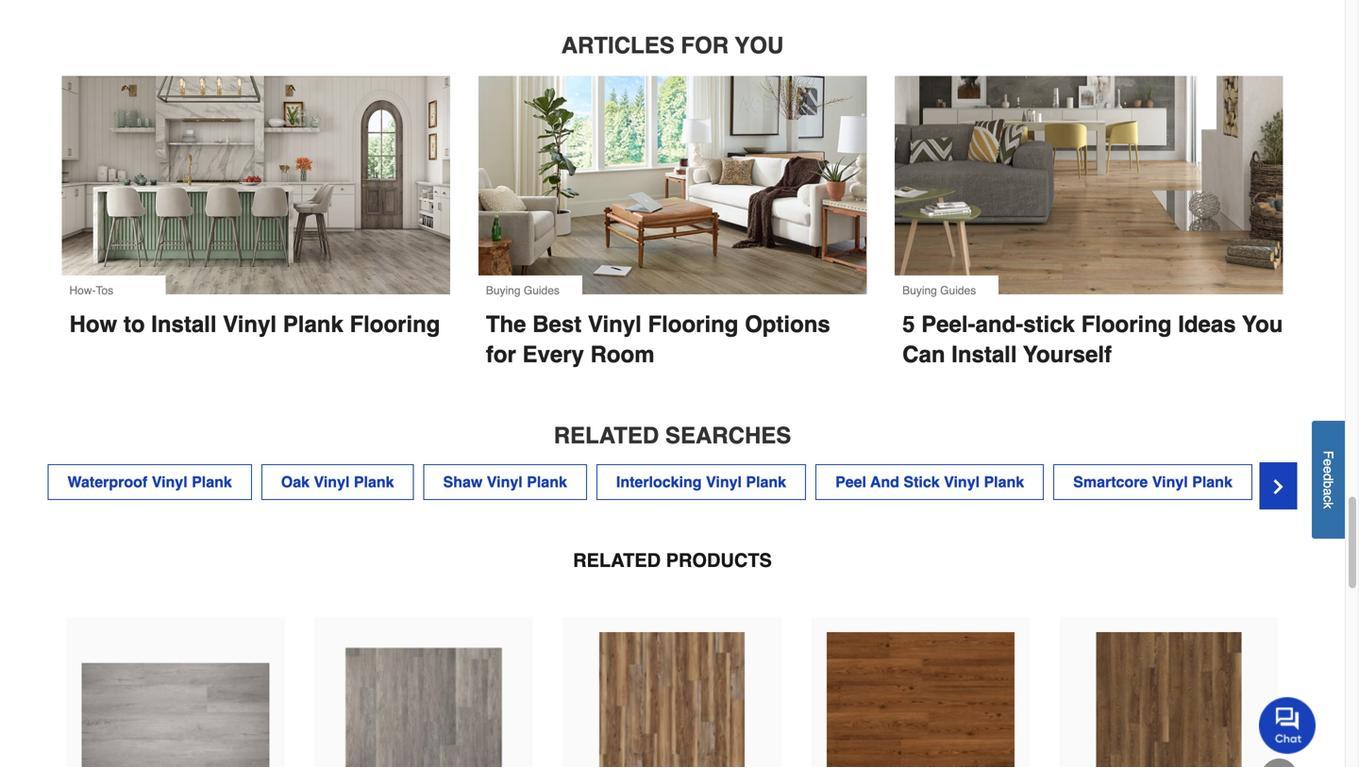 Task type: describe. For each thing, give the bounding box(es) containing it.
vinyl inside waterproof vinyl plank button
[[152, 474, 188, 491]]

a kitchen with barnwood vinyl plank flooring, white cabinets and a marble waterfall island. image
[[62, 76, 450, 295]]

0 vertical spatial install
[[151, 312, 217, 338]]

every
[[523, 342, 584, 368]]

waterproof vinyl plank
[[68, 474, 232, 491]]

install inside 5 peel-and-stick flooring ideas you can install yourself
[[952, 342, 1017, 368]]

waterproof vinyl plank button
[[48, 465, 252, 500]]

peel and stick vinyl plank
[[836, 474, 1025, 491]]

d
[[1321, 474, 1337, 481]]

waterproof
[[68, 474, 148, 491]]

shaw
[[443, 474, 483, 491]]

peel
[[836, 474, 867, 491]]

plank for smartcore vinyl plank
[[1193, 474, 1233, 491]]

guides for peel-
[[941, 284, 977, 297]]

1 e from the top
[[1321, 459, 1337, 466]]

room
[[591, 342, 655, 368]]

plank for shaw vinyl plank
[[527, 474, 567, 491]]

tos
[[96, 284, 113, 298]]

shaw vinyl plank button
[[424, 465, 587, 500]]

3 flooring from the left
[[350, 312, 440, 338]]

the
[[486, 312, 526, 338]]

vinyl inside how to install vinyl plank flooring link
[[223, 312, 277, 338]]

vinyl inside the best vinyl flooring options for every room
[[588, 312, 642, 338]]

products
[[666, 550, 772, 572]]

interlocking vinyl plank
[[616, 474, 787, 491]]

honeycomb 20-mil x 7-in w x 48-in l waterproof and water resistant interlocking luxury vinyl plank flooring (18.57-sq ft/ carton) image
[[827, 633, 1015, 768]]

how
[[69, 312, 117, 338]]

plank for interlocking vinyl plank
[[746, 474, 787, 491]]

searches
[[666, 423, 792, 449]]

a living room with a white couch, a brown leather ottoman and brown wood-look vinyl plank flooring. image
[[479, 76, 867, 295]]

f e e d b a c k
[[1321, 451, 1337, 509]]

a
[[1321, 488, 1337, 496]]

peel and stick vinyl plank button
[[816, 465, 1044, 500]]

for
[[681, 33, 729, 59]]

flooring inside 5 peel-and-stick flooring ideas you can install yourself
[[1082, 312, 1172, 338]]

buying guides link for flooring
[[479, 76, 867, 306]]

5 plank from the left
[[984, 474, 1025, 491]]

f e e d b a c k button
[[1312, 421, 1346, 539]]

vinyl inside smartcore vinyl plank button
[[1153, 474, 1189, 491]]

you inside 5 peel-and-stick flooring ideas you can install yourself
[[1243, 312, 1284, 338]]

how-tos link
[[62, 76, 450, 306]]

how-tos
[[69, 284, 113, 298]]

yourself
[[1024, 342, 1112, 368]]

buying guides for best
[[486, 284, 560, 297]]

related searches
[[554, 423, 792, 449]]

b
[[1321, 481, 1337, 488]]

smartcore vinyl plank
[[1074, 474, 1233, 491]]

vinyl inside shaw vinyl plank button
[[487, 474, 523, 491]]

related products
[[573, 550, 772, 572]]

vinyl inside interlocking vinyl plank button
[[706, 474, 742, 491]]

5
[[903, 312, 915, 338]]



Task type: vqa. For each thing, say whether or not it's contained in the screenshot.


Task type: locate. For each thing, give the bounding box(es) containing it.
2 flooring from the left
[[648, 312, 739, 338]]

plank
[[283, 312, 344, 338]]

by coretec floors lexington oak 12-mil x 6-in w x 48-in l water resistant interlocking luxury vinyl plank flooring (15.76-sq ft/ carton) image
[[1075, 633, 1263, 768]]

textured vinyl peel-and-stick plank flooring in a living room. image
[[895, 76, 1284, 295]]

vinyl right oak
[[314, 474, 350, 491]]

0 horizontal spatial buying
[[486, 284, 521, 297]]

install right to
[[151, 312, 217, 338]]

buying for the
[[486, 284, 521, 297]]

buying guides up peel- at top
[[903, 284, 977, 297]]

0 horizontal spatial guides
[[524, 284, 560, 297]]

2 buying guides link from the left
[[895, 76, 1284, 306]]

buying guides link for stick
[[895, 76, 1284, 306]]

stick right and
[[904, 474, 940, 491]]

2 e from the top
[[1321, 466, 1337, 474]]

buying up the
[[486, 284, 521, 297]]

install down the and-
[[952, 342, 1017, 368]]

c
[[1321, 496, 1337, 502]]

related
[[554, 423, 659, 449]]

how to install vinyl plank flooring link
[[62, 295, 450, 340]]

1 horizontal spatial buying guides
[[903, 284, 977, 297]]

best
[[533, 312, 582, 338]]

chat invite button image
[[1260, 697, 1317, 754]]

buying guides link
[[479, 76, 867, 306], [895, 76, 1284, 306]]

vinyl inside the peel and stick vinyl plank button
[[944, 474, 980, 491]]

buying
[[903, 284, 937, 297], [486, 284, 521, 297]]

flooring inside the best vinyl flooring options for every room
[[648, 312, 739, 338]]

buying up 5
[[903, 284, 937, 297]]

interlocking
[[616, 474, 702, 491]]

for
[[486, 342, 516, 368]]

dove tail oak 12-mil x 7-in w x 48-in l water resistant interlocking luxury vinyl plank flooring (23.21-sq ft/ carton) image
[[330, 633, 518, 768]]

1 flooring from the left
[[1082, 312, 1172, 338]]

and-
[[976, 312, 1024, 338]]

1 buying guides from the left
[[903, 284, 977, 297]]

flooring
[[1082, 312, 1172, 338], [648, 312, 739, 338], [350, 312, 440, 338]]

2 buying guides from the left
[[486, 284, 560, 297]]

1 guides from the left
[[941, 284, 977, 297]]

1 vertical spatial stick
[[904, 474, 940, 491]]

you right the for
[[735, 33, 784, 59]]

buying guides for peel-
[[903, 284, 977, 297]]

6 plank from the left
[[1193, 474, 1233, 491]]

guides for best
[[524, 284, 560, 297]]

vinyl
[[588, 312, 642, 338], [223, 312, 277, 338], [152, 474, 188, 491], [314, 474, 350, 491], [487, 474, 523, 491], [706, 474, 742, 491], [944, 474, 980, 491], [1153, 474, 1189, 491]]

articles
[[562, 33, 675, 59]]

1 horizontal spatial stick
[[1024, 312, 1075, 338]]

stick
[[1024, 312, 1075, 338], [904, 474, 940, 491]]

peel-
[[922, 312, 976, 338]]

you right ideas
[[1243, 312, 1284, 338]]

1 horizontal spatial guides
[[941, 284, 977, 297]]

2 plank from the left
[[354, 474, 394, 491]]

0 horizontal spatial install
[[151, 312, 217, 338]]

ideas
[[1179, 312, 1237, 338]]

vinyl up room
[[588, 312, 642, 338]]

articles for you
[[562, 33, 784, 59]]

plank for oak vinyl plank
[[354, 474, 394, 491]]

how-
[[69, 284, 96, 298]]

by coretec floors blue ridge pine 12-mil x 6-in w x 48-in l water resistant interlocking luxury vinyl plank flooring (15.76-sq ft/ carton) image
[[579, 633, 767, 768]]

5 peel-and-stick flooring ideas you can install yourself link
[[895, 295, 1284, 370]]

oak vinyl plank button
[[261, 465, 414, 500]]

options
[[745, 312, 831, 338]]

e
[[1321, 459, 1337, 466], [1321, 466, 1337, 474]]

can
[[903, 342, 946, 368]]

0 vertical spatial stick
[[1024, 312, 1075, 338]]

and
[[871, 474, 900, 491]]

stick inside button
[[904, 474, 940, 491]]

guides up peel- at top
[[941, 284, 977, 297]]

interlocking vinyl plank button
[[597, 465, 806, 500]]

oak
[[281, 474, 310, 491]]

vinyl left plank
[[223, 312, 277, 338]]

shaw vinyl plank
[[443, 474, 567, 491]]

3 plank from the left
[[527, 474, 567, 491]]

2 guides from the left
[[524, 284, 560, 297]]

flooring up 'yourself'
[[1082, 312, 1172, 338]]

vinyl right waterproof
[[152, 474, 188, 491]]

1 buying from the left
[[903, 284, 937, 297]]

2 buying from the left
[[486, 284, 521, 297]]

vinyl right the "smartcore"
[[1153, 474, 1189, 491]]

buying guides up the
[[486, 284, 560, 297]]

f
[[1321, 451, 1337, 459]]

stick inside 5 peel-and-stick flooring ideas you can install yourself
[[1024, 312, 1075, 338]]

0 horizontal spatial you
[[735, 33, 784, 59]]

the best vinyl flooring options for every room
[[486, 312, 831, 368]]

0 horizontal spatial buying guides link
[[479, 76, 867, 306]]

plank inside button
[[192, 474, 232, 491]]

1 vertical spatial install
[[952, 342, 1017, 368]]

vinyl right shaw at the left of page
[[487, 474, 523, 491]]

e up d
[[1321, 459, 1337, 466]]

install
[[151, 312, 217, 338], [952, 342, 1017, 368]]

vinyl right and
[[944, 474, 980, 491]]

0 horizontal spatial stick
[[904, 474, 940, 491]]

guides
[[941, 284, 977, 297], [524, 284, 560, 297]]

guides up best
[[524, 284, 560, 297]]

0 horizontal spatial buying guides
[[486, 284, 560, 297]]

buying guides
[[903, 284, 977, 297], [486, 284, 560, 297]]

flooring right plank
[[350, 312, 440, 338]]

2 horizontal spatial flooring
[[1082, 312, 1172, 338]]

stick up 'yourself'
[[1024, 312, 1075, 338]]

e up b
[[1321, 466, 1337, 474]]

1 horizontal spatial install
[[952, 342, 1017, 368]]

5 peel-and-stick flooring ideas you can install yourself
[[903, 312, 1284, 368]]

1 buying guides link from the left
[[479, 76, 867, 306]]

1 horizontal spatial flooring
[[648, 312, 739, 338]]

flooring up room
[[648, 312, 739, 338]]

oak vinyl plank
[[281, 474, 394, 491]]

buying for 5
[[903, 284, 937, 297]]

1 horizontal spatial buying
[[903, 284, 937, 297]]

1 plank from the left
[[192, 474, 232, 491]]

related
[[573, 550, 661, 572]]

plank
[[192, 474, 232, 491], [354, 474, 394, 491], [527, 474, 567, 491], [746, 474, 787, 491], [984, 474, 1025, 491], [1193, 474, 1233, 491]]

the best vinyl flooring options for every room link
[[479, 295, 867, 370]]

k
[[1321, 502, 1337, 509]]

how to install vinyl plank flooring
[[69, 312, 440, 338]]

1 horizontal spatial buying guides link
[[895, 76, 1284, 306]]

smartcore vinyl plank button
[[1054, 465, 1253, 500]]

charleston oak 12-mil x 7-in w x 48-in l water resistant interlocking luxury vinyl plank flooring (23.21-sq ft/ carton) image
[[82, 633, 270, 768]]

vinyl inside oak vinyl plank button
[[314, 474, 350, 491]]

smartcore
[[1074, 474, 1148, 491]]

to
[[124, 312, 145, 338]]

0 horizontal spatial flooring
[[350, 312, 440, 338]]

you
[[735, 33, 784, 59], [1243, 312, 1284, 338]]

0 vertical spatial you
[[735, 33, 784, 59]]

1 horizontal spatial you
[[1243, 312, 1284, 338]]

1 vertical spatial you
[[1243, 312, 1284, 338]]

vinyl down searches
[[706, 474, 742, 491]]

4 plank from the left
[[746, 474, 787, 491]]

plank for waterproof vinyl plank
[[192, 474, 232, 491]]



